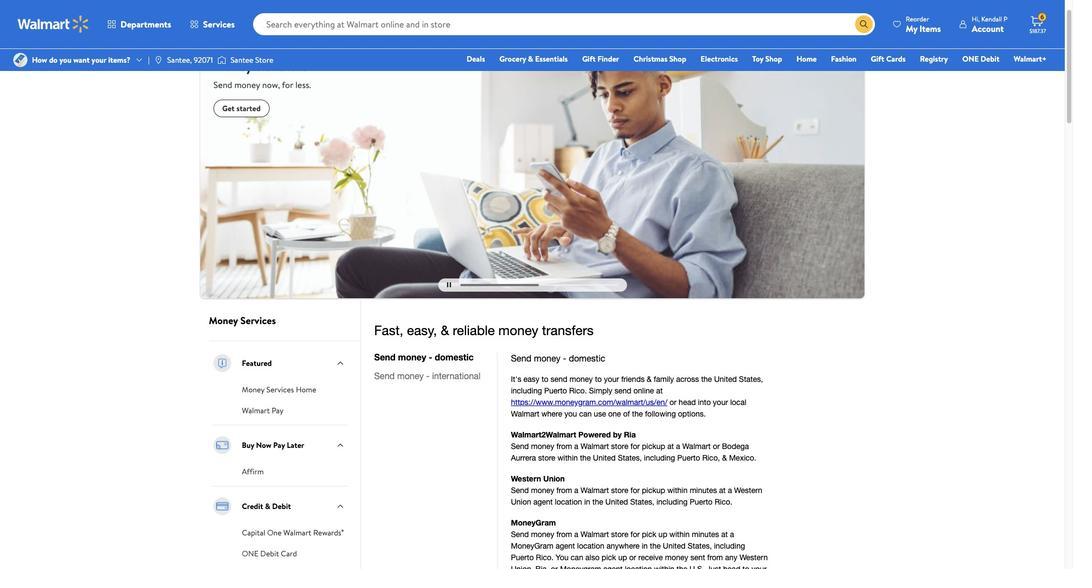Task type: vqa. For each thing, say whether or not it's contained in the screenshot.
All Departments
no



Task type: describe. For each thing, give the bounding box(es) containing it.
finder
[[598, 53, 620, 64]]

credit
[[242, 501, 263, 512]]

christmas
[[634, 53, 668, 64]]

one debit card
[[242, 548, 297, 559]]

toy shop
[[753, 53, 783, 64]]

services for money services
[[240, 314, 276, 327]]

card
[[281, 548, 297, 559]]

now
[[256, 440, 272, 451]]

one debit card link
[[242, 547, 297, 559]]

1 horizontal spatial walmart
[[284, 527, 312, 538]]

gift finder
[[583, 53, 620, 64]]

grocery & essentials link
[[495, 53, 573, 65]]

money for money services home
[[242, 384, 265, 395]]

money transfers send money now, for less.
[[214, 57, 311, 91]]

1 vertical spatial debit
[[272, 501, 291, 512]]

0 vertical spatial home
[[797, 53, 817, 64]]

transfers
[[255, 57, 307, 75]]

santee,
[[167, 54, 192, 65]]

kendall
[[982, 14, 1003, 23]]

toy
[[753, 53, 764, 64]]

you
[[59, 54, 72, 65]]

registry
[[920, 53, 949, 64]]

walmart pay
[[242, 405, 284, 416]]

capital one walmart rewards® link
[[242, 526, 344, 538]]

money
[[234, 79, 260, 91]]

reorder
[[906, 14, 930, 23]]

6
[[1041, 12, 1045, 22]]

one debit
[[963, 53, 1000, 64]]

credit & debit
[[242, 501, 291, 512]]

buy now pay later image
[[211, 434, 233, 456]]

home link
[[792, 53, 822, 65]]

hi,
[[972, 14, 980, 23]]

electronics
[[701, 53, 738, 64]]

store
[[255, 54, 274, 65]]

christmas shop link
[[629, 53, 692, 65]]

6 $187.37
[[1030, 12, 1047, 35]]

departments button
[[98, 11, 181, 37]]

get started
[[222, 103, 261, 114]]

shop for christmas shop
[[670, 53, 687, 64]]

santee, 92071
[[167, 54, 213, 65]]

services for money services home
[[267, 384, 294, 395]]

walmart+
[[1014, 53, 1047, 64]]

fashion link
[[827, 53, 862, 65]]

one for one debit card
[[242, 548, 259, 559]]

items
[[920, 22, 942, 34]]

christmas shop
[[634, 53, 687, 64]]

affirm link
[[242, 465, 264, 477]]

walmart image
[[18, 15, 89, 33]]

gift finder link
[[578, 53, 625, 65]]

1 vertical spatial pay
[[273, 440, 285, 451]]

your
[[92, 54, 106, 65]]

featured image
[[211, 352, 233, 374]]

services button
[[181, 11, 244, 37]]

how do you want your items?
[[32, 54, 131, 65]]

how
[[32, 54, 47, 65]]

capital
[[242, 527, 265, 538]]

one debit link
[[958, 53, 1005, 65]]

cards
[[887, 53, 906, 64]]

92071
[[194, 54, 213, 65]]

capital one walmart rewards®
[[242, 527, 344, 538]]

money services home link
[[242, 383, 316, 395]]

get
[[222, 103, 235, 114]]

credit & debit image
[[211, 495, 233, 517]]

search icon image
[[860, 20, 869, 29]]

gift cards
[[871, 53, 906, 64]]

fashion
[[832, 53, 857, 64]]



Task type: locate. For each thing, give the bounding box(es) containing it.
0 vertical spatial one
[[963, 53, 979, 64]]

& for credit
[[265, 501, 270, 512]]

shop inside toy shop link
[[766, 53, 783, 64]]

shop inside the christmas shop link
[[670, 53, 687, 64]]

services
[[203, 18, 235, 30], [240, 314, 276, 327], [267, 384, 294, 395]]

2 vertical spatial services
[[267, 384, 294, 395]]

buy now pay later
[[242, 440, 305, 451]]

0 vertical spatial &
[[528, 53, 534, 64]]

& right grocery
[[528, 53, 534, 64]]

gift for gift finder
[[583, 53, 596, 64]]

Search search field
[[253, 13, 876, 35]]

money inside money services home link
[[242, 384, 265, 395]]

for
[[282, 79, 293, 91]]

2 vertical spatial money
[[242, 384, 265, 395]]

0 vertical spatial walmart
[[242, 405, 270, 416]]

 image
[[217, 55, 226, 66], [154, 56, 163, 64]]

 image right |
[[154, 56, 163, 64]]

0 vertical spatial pay
[[272, 405, 284, 416]]

less.
[[296, 79, 311, 91]]

affirm
[[242, 466, 264, 477]]

services up walmart pay link on the left bottom of the page
[[267, 384, 294, 395]]

1 vertical spatial &
[[265, 501, 270, 512]]

pay down money services home
[[272, 405, 284, 416]]

1 vertical spatial one
[[242, 548, 259, 559]]

one
[[267, 527, 282, 538]]

send
[[214, 79, 232, 91]]

account
[[972, 22, 1004, 34]]

1 horizontal spatial gift
[[871, 53, 885, 64]]

money inside money transfers send money now, for less.
[[214, 57, 252, 75]]

started
[[237, 103, 261, 114]]

1 vertical spatial walmart
[[284, 527, 312, 538]]

0 vertical spatial debit
[[981, 53, 1000, 64]]

1 gift from the left
[[583, 53, 596, 64]]

departments
[[121, 18, 171, 30]]

debit for one debit card
[[261, 548, 279, 559]]

 image
[[13, 53, 28, 67]]

 image right 92071
[[217, 55, 226, 66]]

walmart up card
[[284, 527, 312, 538]]

0 horizontal spatial &
[[265, 501, 270, 512]]

one for one debit
[[963, 53, 979, 64]]

1 vertical spatial home
[[296, 384, 316, 395]]

one
[[963, 53, 979, 64], [242, 548, 259, 559]]

money services home
[[242, 384, 316, 395]]

services up the featured
[[240, 314, 276, 327]]

pay
[[272, 405, 284, 416], [273, 440, 285, 451]]

money for money transfers send money now, for less.
[[214, 57, 252, 75]]

money up featured image
[[209, 314, 238, 327]]

featured
[[242, 358, 272, 369]]

1 horizontal spatial one
[[963, 53, 979, 64]]

grocery
[[500, 53, 527, 64]]

money
[[214, 57, 252, 75], [209, 314, 238, 327], [242, 384, 265, 395]]

1 vertical spatial services
[[240, 314, 276, 327]]

gift left "finder"
[[583, 53, 596, 64]]

2 gift from the left
[[871, 53, 885, 64]]

pause image
[[447, 283, 451, 288]]

walmart down money services home
[[242, 405, 270, 416]]

0 horizontal spatial  image
[[154, 56, 163, 64]]

gift
[[583, 53, 596, 64], [871, 53, 885, 64]]

rewards®
[[313, 527, 344, 538]]

hi, kendall p account
[[972, 14, 1008, 34]]

one down capital
[[242, 548, 259, 559]]

deals link
[[462, 53, 490, 65]]

0 horizontal spatial home
[[296, 384, 316, 395]]

Walmart Site-Wide search field
[[253, 13, 876, 35]]

1 horizontal spatial &
[[528, 53, 534, 64]]

& for grocery
[[528, 53, 534, 64]]

pay right 'now'
[[273, 440, 285, 451]]

buy
[[242, 440, 254, 451]]

gift left cards
[[871, 53, 885, 64]]

money up send
[[214, 57, 252, 75]]

santee
[[231, 54, 254, 65]]

0 horizontal spatial walmart
[[242, 405, 270, 416]]

money services
[[209, 314, 276, 327]]

0 vertical spatial services
[[203, 18, 235, 30]]

debit for one debit
[[981, 53, 1000, 64]]

1 horizontal spatial shop
[[766, 53, 783, 64]]

walmart pay link
[[242, 404, 284, 416]]

toy shop link
[[748, 53, 788, 65]]

gift inside "link"
[[871, 53, 885, 64]]

shop right toy
[[766, 53, 783, 64]]

gift for gift cards
[[871, 53, 885, 64]]

do
[[49, 54, 58, 65]]

my
[[906, 22, 918, 34]]

shop right christmas at the right top
[[670, 53, 687, 64]]

 image for santee, 92071
[[154, 56, 163, 64]]

later
[[287, 440, 305, 451]]

0 vertical spatial money
[[214, 57, 252, 75]]

carousel controls navigation
[[438, 278, 627, 292]]

walmart+ link
[[1009, 53, 1052, 65]]

money up walmart pay link on the left bottom of the page
[[242, 384, 265, 395]]

 image for santee store
[[217, 55, 226, 66]]

debit
[[981, 53, 1000, 64], [272, 501, 291, 512], [261, 548, 279, 559]]

shop
[[670, 53, 687, 64], [766, 53, 783, 64]]

p
[[1004, 14, 1008, 23]]

0 horizontal spatial gift
[[583, 53, 596, 64]]

debit left card
[[261, 548, 279, 559]]

1 shop from the left
[[670, 53, 687, 64]]

1 vertical spatial money
[[209, 314, 238, 327]]

want
[[73, 54, 90, 65]]

essentials
[[535, 53, 568, 64]]

items?
[[108, 54, 131, 65]]

deals
[[467, 53, 485, 64]]

now,
[[262, 79, 280, 91]]

reorder my items
[[906, 14, 942, 34]]

|
[[148, 54, 150, 65]]

services inside dropdown button
[[203, 18, 235, 30]]

walmart
[[242, 405, 270, 416], [284, 527, 312, 538]]

0 horizontal spatial one
[[242, 548, 259, 559]]

1 horizontal spatial  image
[[217, 55, 226, 66]]

0 horizontal spatial shop
[[670, 53, 687, 64]]

electronics link
[[696, 53, 743, 65]]

debit down account
[[981, 53, 1000, 64]]

money for money services
[[209, 314, 238, 327]]

get started link
[[214, 100, 270, 117]]

home
[[797, 53, 817, 64], [296, 384, 316, 395]]

gift cards link
[[866, 53, 911, 65]]

&
[[528, 53, 534, 64], [265, 501, 270, 512]]

2 shop from the left
[[766, 53, 783, 64]]

one down account
[[963, 53, 979, 64]]

santee store
[[231, 54, 274, 65]]

debit up one
[[272, 501, 291, 512]]

shop for toy shop
[[766, 53, 783, 64]]

1 horizontal spatial home
[[797, 53, 817, 64]]

$187.37
[[1030, 27, 1047, 35]]

services up 92071
[[203, 18, 235, 30]]

& right credit
[[265, 501, 270, 512]]

2 vertical spatial debit
[[261, 548, 279, 559]]

registry link
[[916, 53, 954, 65]]

grocery & essentials
[[500, 53, 568, 64]]



